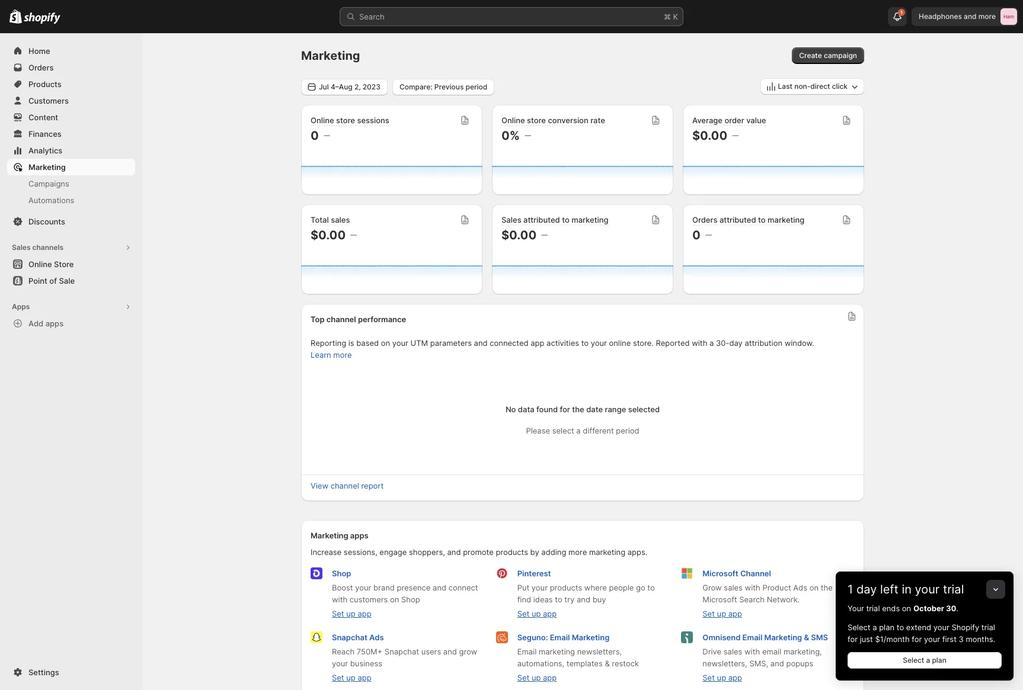 Task type: vqa. For each thing, say whether or not it's contained in the screenshot.


Task type: describe. For each thing, give the bounding box(es) containing it.
plan for select a plan
[[932, 656, 947, 665]]

and inside reporting is based on your utm parameters and connected app activities to your online store. reported with a 30-day attribution window. learn more
[[474, 339, 488, 348]]

marketing inside seguno: email marketing email marketing newsletters, automations, templates & restock set up app
[[572, 633, 610, 643]]

activities
[[547, 339, 579, 348]]

pinterest put your products where people go to find ideas to try and buy set up app
[[517, 569, 655, 619]]

data
[[518, 405, 535, 414]]

campaigns
[[28, 179, 69, 189]]

up inside snapchat ads reach 750m+ snapchat users and grow your business set up app
[[346, 673, 356, 683]]

30
[[946, 604, 957, 614]]

please
[[526, 426, 550, 436]]

online store conversion rate
[[502, 116, 605, 125]]

previous
[[434, 82, 464, 91]]

$0.00 for average
[[692, 129, 727, 143]]

no data found for the date range selected
[[506, 405, 660, 414]]

k
[[673, 12, 678, 21]]

channel for view
[[331, 481, 359, 491]]

date
[[586, 405, 603, 414]]

on inside 1 day left in your trial element
[[902, 604, 911, 614]]

0 for orders
[[692, 228, 701, 242]]

omnisend
[[703, 633, 741, 643]]

set inside microsoft channel grow sales with product ads on the microsoft search network. set up app
[[703, 609, 715, 619]]

ads inside microsoft channel grow sales with product ads on the microsoft search network. set up app
[[793, 583, 807, 593]]

a inside select a plan to extend your shopify trial for just $1/month for your first 3 months.
[[873, 623, 877, 633]]

1 horizontal spatial more
[[569, 548, 587, 557]]

headphones and more image
[[1001, 8, 1017, 25]]

attributed for $0.00
[[523, 215, 560, 225]]

set up app link for pinterest put your products where people go to find ideas to try and buy set up app
[[517, 609, 557, 619]]

no
[[506, 405, 516, 414]]

$0.00 for total
[[311, 228, 346, 242]]

settings
[[28, 668, 59, 678]]

.
[[957, 604, 959, 614]]

jul 4–aug 2, 2023
[[319, 82, 381, 91]]

automations,
[[517, 659, 564, 669]]

trial inside select a plan to extend your shopify trial for just $1/month for your first 3 months.
[[982, 623, 995, 633]]

set up app link for omnisend email marketing & sms drive sales with email marketing, newsletters, sms, and popups set up app
[[703, 673, 742, 683]]

create campaign button
[[792, 47, 864, 64]]

in
[[902, 583, 912, 597]]

a down select a plan to extend your shopify trial for just $1/month for your first 3 months.
[[926, 656, 930, 665]]

campaigns link
[[7, 175, 135, 192]]

app inside 'shop boost your brand presence and connect with customers on shop set up app'
[[358, 609, 371, 619]]

engage
[[380, 548, 407, 557]]

seguno: email marketing email marketing newsletters, automations, templates & restock set up app
[[517, 633, 639, 683]]

apps for marketing apps
[[350, 531, 369, 541]]

ideas
[[533, 595, 553, 605]]

connected
[[490, 339, 529, 348]]

up inside pinterest put your products where people go to find ideas to try and buy set up app
[[532, 609, 541, 619]]

1 vertical spatial snapchat
[[385, 647, 419, 657]]

view channel report button
[[304, 478, 391, 494]]

boost
[[332, 583, 353, 593]]

your left utm
[[392, 339, 408, 348]]

day inside dropdown button
[[857, 583, 877, 597]]

3
[[959, 635, 964, 644]]

and inside 'shop boost your brand presence and connect with customers on shop set up app'
[[433, 583, 446, 593]]

by
[[530, 548, 539, 557]]

your inside pinterest put your products where people go to find ideas to try and buy set up app
[[532, 583, 548, 593]]

with inside reporting is based on your utm parameters and connected app activities to your online store. reported with a 30-day attribution window. learn more
[[692, 339, 708, 348]]

store.
[[633, 339, 654, 348]]

ads inside snapchat ads reach 750m+ snapchat users and grow your business set up app
[[369, 633, 384, 643]]

omnisend email marketing & sms drive sales with email marketing, newsletters, sms, and popups set up app
[[703, 633, 828, 683]]

set inside snapchat ads reach 750m+ snapchat users and grow your business set up app
[[332, 673, 344, 683]]

online store
[[28, 260, 74, 269]]

apps button
[[7, 299, 135, 315]]

1 button
[[888, 7, 907, 26]]

different
[[583, 426, 614, 436]]

select for select a plan to extend your shopify trial for just $1/month for your first 3 months.
[[848, 623, 871, 633]]

0 vertical spatial products
[[496, 548, 528, 557]]

where
[[584, 583, 607, 593]]

app inside microsoft channel grow sales with product ads on the microsoft search network. set up app
[[728, 609, 742, 619]]

period inside compare: previous period dropdown button
[[466, 82, 487, 91]]

plan for select a plan to extend your shopify trial for just $1/month for your first 3 months.
[[879, 623, 895, 633]]

discounts
[[28, 217, 65, 226]]

newsletters, inside seguno: email marketing email marketing newsletters, automations, templates & restock set up app
[[577, 647, 622, 657]]

analytics
[[28, 146, 62, 155]]

sessions,
[[344, 548, 377, 557]]

sales for sales channels
[[12, 243, 31, 252]]

1 horizontal spatial for
[[848, 635, 858, 644]]

products
[[28, 79, 62, 89]]

settings link
[[7, 665, 135, 681]]

reporting
[[311, 339, 346, 348]]

marketing inside omnisend email marketing & sms drive sales with email marketing, newsletters, sms, and popups set up app
[[765, 633, 802, 643]]

1 horizontal spatial shopify image
[[24, 12, 61, 24]]

jul
[[319, 82, 329, 91]]

view
[[311, 481, 328, 491]]

and right headphones
[[964, 12, 977, 21]]

shopify
[[952, 623, 979, 633]]

customers
[[350, 595, 388, 605]]

0 vertical spatial sales
[[331, 215, 350, 225]]

products link
[[7, 76, 135, 92]]

headphones and more
[[919, 12, 996, 21]]

1 day left in your trial element
[[836, 603, 1014, 681]]

shoppers,
[[409, 548, 445, 557]]

trial inside dropdown button
[[943, 583, 964, 597]]

marketing down analytics
[[28, 162, 66, 172]]

last
[[778, 82, 793, 91]]

parameters
[[430, 339, 472, 348]]

more inside reporting is based on your utm parameters and connected app activities to your online store. reported with a 30-day attribution window. learn more
[[333, 350, 352, 360]]

email for omnisend
[[743, 633, 763, 643]]

promote
[[463, 548, 494, 557]]

set inside seguno: email marketing email marketing newsletters, automations, templates & restock set up app
[[517, 673, 530, 683]]

2 horizontal spatial for
[[912, 635, 922, 644]]

sales for sales attributed to marketing
[[502, 215, 521, 225]]

jul 4–aug 2, 2023 button
[[301, 79, 388, 95]]

store for 0
[[336, 116, 355, 125]]

order
[[725, 116, 744, 125]]

1 vertical spatial period
[[616, 426, 639, 436]]

and inside snapchat ads reach 750m+ snapchat users and grow your business set up app
[[443, 647, 457, 657]]

set up app link for microsoft channel grow sales with product ads on the microsoft search network. set up app
[[703, 609, 742, 619]]

no change image for 0%
[[525, 131, 531, 141]]

1 for 1
[[901, 9, 903, 15]]

set up app link for shop boost your brand presence and connect with customers on shop set up app
[[332, 609, 371, 619]]

and left promote
[[447, 548, 461, 557]]

connect
[[449, 583, 478, 593]]

0 vertical spatial the
[[572, 405, 584, 414]]

0 horizontal spatial trial
[[866, 604, 880, 614]]

last non-direct click button
[[760, 78, 864, 95]]

1 day left in your trial
[[848, 583, 964, 597]]

email
[[762, 647, 782, 657]]

sales inside microsoft channel grow sales with product ads on the microsoft search network. set up app
[[724, 583, 743, 593]]

seguno: email marketing link
[[517, 633, 610, 643]]

0 horizontal spatial shopify image
[[9, 9, 22, 24]]

no change image for order
[[732, 131, 739, 141]]

grow
[[703, 583, 722, 593]]

add apps button
[[7, 315, 135, 332]]

and inside omnisend email marketing & sms drive sales with email marketing, newsletters, sms, and popups set up app
[[771, 659, 784, 669]]

last non-direct click
[[778, 82, 848, 91]]

marketing up jul
[[301, 49, 360, 63]]

please select a different period
[[526, 426, 639, 436]]

2023
[[363, 82, 381, 91]]

channel
[[740, 569, 771, 579]]

set up app link for snapchat ads reach 750m+ snapchat users and grow your business set up app
[[332, 673, 371, 683]]

channel for top
[[327, 315, 356, 324]]

microsoft channel grow sales with product ads on the microsoft search network. set up app
[[703, 569, 833, 619]]

store
[[54, 260, 74, 269]]

sessions
[[357, 116, 389, 125]]

your left first
[[924, 635, 940, 644]]

people
[[609, 583, 634, 593]]

0 horizontal spatial for
[[560, 405, 570, 414]]

select a plan link
[[848, 653, 1002, 669]]

app inside pinterest put your products where people go to find ideas to try and buy set up app
[[543, 609, 557, 619]]

point
[[28, 276, 47, 286]]

restock
[[612, 659, 639, 669]]

online for 0%
[[502, 116, 525, 125]]

popups
[[786, 659, 814, 669]]

october
[[913, 604, 944, 614]]

marketing up increase
[[311, 531, 348, 541]]

on inside reporting is based on your utm parameters and connected app activities to your online store. reported with a 30-day attribution window. learn more
[[381, 339, 390, 348]]

finances link
[[7, 126, 135, 142]]

business
[[350, 659, 382, 669]]

first
[[942, 635, 957, 644]]

of
[[49, 276, 57, 286]]

content
[[28, 113, 58, 122]]

no change image for $0.00
[[350, 231, 357, 240]]

a right select
[[576, 426, 581, 436]]

reported
[[656, 339, 690, 348]]

total sales
[[311, 215, 350, 225]]

adding
[[541, 548, 566, 557]]

up inside omnisend email marketing & sms drive sales with email marketing, newsletters, sms, and popups set up app
[[717, 673, 726, 683]]

users
[[421, 647, 441, 657]]



Task type: locate. For each thing, give the bounding box(es) containing it.
$0.00 down 'total sales'
[[311, 228, 346, 242]]

sms,
[[750, 659, 768, 669]]

set up app link down business
[[332, 673, 371, 683]]

no change image for 0
[[705, 231, 712, 240]]

learn
[[311, 350, 331, 360]]

apps inside button
[[45, 319, 63, 328]]

sales right total
[[331, 215, 350, 225]]

with
[[692, 339, 708, 348], [745, 583, 760, 593], [332, 595, 348, 605], [745, 647, 760, 657]]

channels
[[32, 243, 64, 252]]

with down channel
[[745, 583, 760, 593]]

sales inside omnisend email marketing & sms drive sales with email marketing, newsletters, sms, and popups set up app
[[724, 647, 742, 657]]

2 microsoft from the top
[[703, 595, 737, 605]]

1 day left in your trial button
[[836, 572, 1014, 597]]

0 horizontal spatial plan
[[879, 623, 895, 633]]

orders
[[28, 63, 54, 72], [692, 215, 718, 225]]

1 horizontal spatial day
[[857, 583, 877, 597]]

1 vertical spatial &
[[605, 659, 610, 669]]

your trial ends on october 30 .
[[848, 604, 959, 614]]

marketing apps
[[311, 531, 369, 541]]

2 store from the left
[[527, 116, 546, 125]]

microsoft channel link
[[703, 569, 771, 579]]

0 vertical spatial &
[[804, 633, 809, 643]]

increase sessions, engage shoppers, and promote products by adding more marketing apps.
[[311, 548, 648, 557]]

2 horizontal spatial online
[[502, 116, 525, 125]]

email down seguno:
[[517, 647, 537, 657]]

2 horizontal spatial no change image
[[732, 131, 739, 141]]

0 horizontal spatial the
[[572, 405, 584, 414]]

store for 0%
[[527, 116, 546, 125]]

no change image for attributed
[[541, 231, 548, 240]]

0 horizontal spatial shop
[[332, 569, 351, 579]]

1 horizontal spatial trial
[[943, 583, 964, 597]]

1 horizontal spatial $0.00
[[502, 228, 537, 242]]

& inside seguno: email marketing email marketing newsletters, automations, templates & restock set up app
[[605, 659, 610, 669]]

shop boost your brand presence and connect with customers on shop set up app
[[332, 569, 478, 619]]

1 horizontal spatial 0
[[692, 228, 701, 242]]

conversion
[[548, 116, 589, 125]]

1 horizontal spatial &
[[804, 633, 809, 643]]

ads up network.
[[793, 583, 807, 593]]

and right try
[[577, 595, 590, 605]]

1 horizontal spatial newsletters,
[[703, 659, 747, 669]]

products up try
[[550, 583, 582, 593]]

up inside 'shop boost your brand presence and connect with customers on shop set up app'
[[346, 609, 356, 619]]

1 horizontal spatial orders
[[692, 215, 718, 225]]

plan down first
[[932, 656, 947, 665]]

your up "customers"
[[355, 583, 371, 593]]

1 vertical spatial 1
[[848, 583, 853, 597]]

select up just
[[848, 623, 871, 633]]

1 horizontal spatial select
[[903, 656, 924, 665]]

app inside snapchat ads reach 750m+ snapchat users and grow your business set up app
[[358, 673, 371, 683]]

0 horizontal spatial email
[[517, 647, 537, 657]]

0 vertical spatial newsletters,
[[577, 647, 622, 657]]

1 vertical spatial orders
[[692, 215, 718, 225]]

search
[[359, 12, 385, 21], [739, 595, 765, 605]]

email for seguno:
[[550, 633, 570, 643]]

select for select a plan
[[903, 656, 924, 665]]

ads up the 750m+
[[369, 633, 384, 643]]

1 left headphones
[[901, 9, 903, 15]]

0 horizontal spatial sales
[[12, 243, 31, 252]]

no change image
[[525, 131, 531, 141], [350, 231, 357, 240], [705, 231, 712, 240]]

a inside reporting is based on your utm parameters and connected app activities to your online store. reported with a 30-day attribution window. learn more
[[710, 339, 714, 348]]

store
[[336, 116, 355, 125], [527, 116, 546, 125]]

set inside 'shop boost your brand presence and connect with customers on shop set up app'
[[332, 609, 344, 619]]

1 for 1 day left in your trial
[[848, 583, 853, 597]]

0 vertical spatial trial
[[943, 583, 964, 597]]

⌘
[[664, 12, 671, 21]]

no change image
[[324, 131, 330, 141], [732, 131, 739, 141], [541, 231, 548, 240]]

select
[[552, 426, 574, 436]]

brand
[[373, 583, 395, 593]]

buy
[[593, 595, 606, 605]]

1 vertical spatial ads
[[369, 633, 384, 643]]

email up email
[[743, 633, 763, 643]]

snapchat left users
[[385, 647, 419, 657]]

to inside reporting is based on your utm parameters and connected app activities to your online store. reported with a 30-day attribution window. learn more
[[581, 339, 589, 348]]

selected
[[628, 405, 660, 414]]

set down "grow"
[[703, 609, 715, 619]]

0 horizontal spatial apps
[[45, 319, 63, 328]]

1 vertical spatial search
[[739, 595, 765, 605]]

extend
[[906, 623, 931, 633]]

channel inside button
[[331, 481, 359, 491]]

snapchat ads link
[[332, 633, 384, 643]]

drive
[[703, 647, 722, 657]]

snapchat up the reach at the left of page
[[332, 633, 367, 643]]

your up october
[[915, 583, 940, 597]]

4–aug
[[331, 82, 353, 91]]

months.
[[966, 635, 995, 644]]

app up omnisend
[[728, 609, 742, 619]]

channel
[[327, 315, 356, 324], [331, 481, 359, 491]]

online
[[609, 339, 631, 348]]

automations link
[[7, 192, 135, 209]]

to inside select a plan to extend your shopify trial for just $1/month for your first 3 months.
[[897, 623, 904, 633]]

a up just
[[873, 623, 877, 633]]

set up app link down drive
[[703, 673, 742, 683]]

0 horizontal spatial attributed
[[523, 215, 560, 225]]

email inside omnisend email marketing & sms drive sales with email marketing, newsletters, sms, and popups set up app
[[743, 633, 763, 643]]

1 vertical spatial trial
[[866, 604, 880, 614]]

1 microsoft from the top
[[703, 569, 738, 579]]

1 horizontal spatial search
[[739, 595, 765, 605]]

your inside dropdown button
[[915, 583, 940, 597]]

online for 0
[[311, 116, 334, 125]]

up down drive
[[717, 673, 726, 683]]

with left 30-
[[692, 339, 708, 348]]

on inside 'shop boost your brand presence and connect with customers on shop set up app'
[[390, 595, 399, 605]]

set down boost
[[332, 609, 344, 619]]

0 horizontal spatial period
[[466, 82, 487, 91]]

with down boost
[[332, 595, 348, 605]]

app down omnisend
[[728, 673, 742, 683]]

1 vertical spatial 0
[[692, 228, 701, 242]]

0 vertical spatial select
[[848, 623, 871, 633]]

a left 30-
[[710, 339, 714, 348]]

1 vertical spatial sales
[[724, 583, 743, 593]]

store left the sessions
[[336, 116, 355, 125]]

period right 'previous'
[[466, 82, 487, 91]]

go
[[636, 583, 645, 593]]

shop link
[[332, 569, 351, 579]]

create
[[799, 51, 822, 60]]

set up app link down "customers"
[[332, 609, 371, 619]]

set up app link down automations, at bottom right
[[517, 673, 557, 683]]

2 attributed from the left
[[720, 215, 756, 225]]

0 horizontal spatial online
[[28, 260, 52, 269]]

on down brand
[[390, 595, 399, 605]]

no change image down order
[[732, 131, 739, 141]]

discounts link
[[7, 213, 135, 230]]

plan
[[879, 623, 895, 633], [932, 656, 947, 665]]

customers link
[[7, 92, 135, 109]]

up down "customers"
[[346, 609, 356, 619]]

up down automations, at bottom right
[[532, 673, 541, 683]]

1 inside dropdown button
[[848, 583, 853, 597]]

2 vertical spatial more
[[569, 548, 587, 557]]

set inside pinterest put your products where people go to find ideas to try and buy set up app
[[517, 609, 530, 619]]

more down is
[[333, 350, 352, 360]]

your left online in the right of the page
[[591, 339, 607, 348]]

0 horizontal spatial search
[[359, 12, 385, 21]]

is
[[348, 339, 354, 348]]

select inside select a plan link
[[903, 656, 924, 665]]

1 vertical spatial newsletters,
[[703, 659, 747, 669]]

1 vertical spatial plan
[[932, 656, 947, 665]]

with up sms,
[[745, 647, 760, 657]]

1 attributed from the left
[[523, 215, 560, 225]]

compare: previous period button
[[392, 79, 495, 95]]

with inside microsoft channel grow sales with product ads on the microsoft search network. set up app
[[745, 583, 760, 593]]

1 horizontal spatial 1
[[901, 9, 903, 15]]

0 horizontal spatial no change image
[[324, 131, 330, 141]]

0 vertical spatial 0
[[311, 129, 319, 143]]

1 horizontal spatial attributed
[[720, 215, 756, 225]]

0 horizontal spatial ads
[[369, 633, 384, 643]]

attributed for 0
[[720, 215, 756, 225]]

select inside select a plan to extend your shopify trial for just $1/month for your first 3 months.
[[848, 623, 871, 633]]

increase
[[311, 548, 342, 557]]

microsoft up "grow"
[[703, 569, 738, 579]]

2 vertical spatial trial
[[982, 623, 995, 633]]

shop
[[332, 569, 351, 579], [401, 595, 420, 605]]

plan inside select a plan to extend your shopify trial for just $1/month for your first 3 months.
[[879, 623, 895, 633]]

templates
[[567, 659, 603, 669]]

for down extend
[[912, 635, 922, 644]]

1 vertical spatial select
[[903, 656, 924, 665]]

sms
[[811, 633, 828, 643]]

trial up months.
[[982, 623, 995, 633]]

1 vertical spatial day
[[857, 583, 877, 597]]

app down automations, at bottom right
[[543, 673, 557, 683]]

orders for orders attributed to marketing
[[692, 215, 718, 225]]

online up 0%
[[502, 116, 525, 125]]

marketing inside seguno: email marketing email marketing newsletters, automations, templates & restock set up app
[[539, 647, 575, 657]]

0 vertical spatial 1
[[901, 9, 903, 15]]

0 for online
[[311, 129, 319, 143]]

0 vertical spatial snapchat
[[332, 633, 367, 643]]

day left attribution
[[729, 339, 743, 348]]

sales down microsoft channel link
[[724, 583, 743, 593]]

trial right your
[[866, 604, 880, 614]]

just
[[860, 635, 873, 644]]

content link
[[7, 109, 135, 126]]

0 down online store sessions
[[311, 129, 319, 143]]

app down "customers"
[[358, 609, 371, 619]]

and down email
[[771, 659, 784, 669]]

1 store from the left
[[336, 116, 355, 125]]

plan up $1/month
[[879, 623, 895, 633]]

2 horizontal spatial more
[[979, 12, 996, 21]]

0 horizontal spatial newsletters,
[[577, 647, 622, 657]]

home link
[[7, 43, 135, 59]]

no change image for store
[[324, 131, 330, 141]]

online down jul
[[311, 116, 334, 125]]

marketing up email
[[765, 633, 802, 643]]

1 horizontal spatial plan
[[932, 656, 947, 665]]

apps up sessions,
[[350, 531, 369, 541]]

1 vertical spatial more
[[333, 350, 352, 360]]

1 horizontal spatial the
[[821, 583, 833, 593]]

your up first
[[934, 623, 950, 633]]

up down business
[[346, 673, 356, 683]]

0 horizontal spatial 1
[[848, 583, 853, 597]]

sales down omnisend
[[724, 647, 742, 657]]

no change image down sales attributed to marketing
[[541, 231, 548, 240]]

sales inside "button"
[[12, 243, 31, 252]]

0 vertical spatial ads
[[793, 583, 807, 593]]

on right product
[[810, 583, 819, 593]]

0 horizontal spatial snapchat
[[332, 633, 367, 643]]

day up your
[[857, 583, 877, 597]]

0 vertical spatial more
[[979, 12, 996, 21]]

your down the reach at the left of page
[[332, 659, 348, 669]]

$0.00 down sales attributed to marketing
[[502, 228, 537, 242]]

0 vertical spatial channel
[[327, 315, 356, 324]]

1 horizontal spatial email
[[550, 633, 570, 643]]

1 vertical spatial sales
[[12, 243, 31, 252]]

products inside pinterest put your products where people go to find ideas to try and buy set up app
[[550, 583, 582, 593]]

point of sale button
[[0, 273, 142, 289]]

app inside omnisend email marketing & sms drive sales with email marketing, newsletters, sms, and popups set up app
[[728, 673, 742, 683]]

up up omnisend
[[717, 609, 726, 619]]

on right 'based'
[[381, 339, 390, 348]]

day
[[729, 339, 743, 348], [857, 583, 877, 597]]

$0.00 for sales
[[502, 228, 537, 242]]

1 vertical spatial apps
[[350, 531, 369, 541]]

your
[[848, 604, 864, 614]]

1 inside dropdown button
[[901, 9, 903, 15]]

for
[[560, 405, 570, 414], [848, 635, 858, 644], [912, 635, 922, 644]]

view channel report
[[311, 481, 384, 491]]

snapchat
[[332, 633, 367, 643], [385, 647, 419, 657]]

search inside microsoft channel grow sales with product ads on the microsoft search network. set up app
[[739, 595, 765, 605]]

online store button
[[0, 256, 142, 273]]

products
[[496, 548, 528, 557], [550, 583, 582, 593]]

sale
[[59, 276, 75, 286]]

range
[[605, 405, 626, 414]]

0 vertical spatial plan
[[879, 623, 895, 633]]

more left the headphones and more image
[[979, 12, 996, 21]]

day inside reporting is based on your utm parameters and connected app activities to your online store. reported with a 30-day attribution window. learn more
[[729, 339, 743, 348]]

utm
[[411, 339, 428, 348]]

0 vertical spatial day
[[729, 339, 743, 348]]

set down drive
[[703, 673, 715, 683]]

with inside omnisend email marketing & sms drive sales with email marketing, newsletters, sms, and popups set up app
[[745, 647, 760, 657]]

0 vertical spatial apps
[[45, 319, 63, 328]]

orders for orders
[[28, 63, 54, 72]]

& left restock at bottom right
[[605, 659, 610, 669]]

1 horizontal spatial period
[[616, 426, 639, 436]]

1 horizontal spatial apps
[[350, 531, 369, 541]]

1 horizontal spatial shop
[[401, 595, 420, 605]]

plan inside select a plan link
[[932, 656, 947, 665]]

presence
[[397, 583, 431, 593]]

sales channels
[[12, 243, 64, 252]]

set inside omnisend email marketing & sms drive sales with email marketing, newsletters, sms, and popups set up app
[[703, 673, 715, 683]]

1 horizontal spatial online
[[311, 116, 334, 125]]

more right adding
[[569, 548, 587, 557]]

microsoft down "grow"
[[703, 595, 737, 605]]

orders attributed to marketing
[[692, 215, 805, 225]]

0 vertical spatial orders
[[28, 63, 54, 72]]

app down business
[[358, 673, 371, 683]]

your inside snapchat ads reach 750m+ snapchat users and grow your business set up app
[[332, 659, 348, 669]]

on inside microsoft channel grow sales with product ads on the microsoft search network. set up app
[[810, 583, 819, 593]]

no change image down online store sessions
[[324, 131, 330, 141]]

for right found at the bottom of the page
[[560, 405, 570, 414]]

email right seguno:
[[550, 633, 570, 643]]

click
[[832, 82, 848, 91]]

channel right top
[[327, 315, 356, 324]]

0 horizontal spatial day
[[729, 339, 743, 348]]

set up app link
[[332, 609, 371, 619], [517, 609, 557, 619], [703, 609, 742, 619], [332, 673, 371, 683], [517, 673, 557, 683], [703, 673, 742, 683]]

the inside microsoft channel grow sales with product ads on the microsoft search network. set up app
[[821, 583, 833, 593]]

1 horizontal spatial ads
[[793, 583, 807, 593]]

set up app link up omnisend
[[703, 609, 742, 619]]

& inside omnisend email marketing & sms drive sales with email marketing, newsletters, sms, and popups set up app
[[804, 633, 809, 643]]

app inside reporting is based on your utm parameters and connected app activities to your online store. reported with a 30-day attribution window. learn more
[[531, 339, 544, 348]]

0 horizontal spatial &
[[605, 659, 610, 669]]

2 horizontal spatial $0.00
[[692, 129, 727, 143]]

apps.
[[628, 548, 648, 557]]

compare: previous period
[[400, 82, 487, 91]]

0 horizontal spatial store
[[336, 116, 355, 125]]

shopify image
[[9, 9, 22, 24], [24, 12, 61, 24]]

app
[[531, 339, 544, 348], [358, 609, 371, 619], [543, 609, 557, 619], [728, 609, 742, 619], [358, 673, 371, 683], [543, 673, 557, 683], [728, 673, 742, 683]]

0 down "orders attributed to marketing"
[[692, 228, 701, 242]]

1 vertical spatial shop
[[401, 595, 420, 605]]

2 horizontal spatial no change image
[[705, 231, 712, 240]]

rate
[[591, 116, 605, 125]]

&
[[804, 633, 809, 643], [605, 659, 610, 669]]

analytics link
[[7, 142, 135, 159]]

newsletters, up templates
[[577, 647, 622, 657]]

select down select a plan to extend your shopify trial for just $1/month for your first 3 months.
[[903, 656, 924, 665]]

reach
[[332, 647, 355, 657]]

1 horizontal spatial store
[[527, 116, 546, 125]]

0 vertical spatial sales
[[502, 215, 521, 225]]

shop up boost
[[332, 569, 351, 579]]

email
[[550, 633, 570, 643], [743, 633, 763, 643], [517, 647, 537, 657]]

try
[[565, 595, 575, 605]]

1 vertical spatial channel
[[331, 481, 359, 491]]

2 horizontal spatial trial
[[982, 623, 995, 633]]

0 horizontal spatial more
[[333, 350, 352, 360]]

product
[[763, 583, 791, 593]]

online up point in the left of the page
[[28, 260, 52, 269]]

app left activities
[[531, 339, 544, 348]]

marketing up templates
[[572, 633, 610, 643]]

newsletters, down drive
[[703, 659, 747, 669]]

1 vertical spatial products
[[550, 583, 582, 593]]

1 horizontal spatial products
[[550, 583, 582, 593]]

and left grow at the left bottom
[[443, 647, 457, 657]]

store left conversion
[[527, 116, 546, 125]]

app inside seguno: email marketing email marketing newsletters, automations, templates & restock set up app
[[543, 673, 557, 683]]

0 horizontal spatial orders
[[28, 63, 54, 72]]

compare:
[[400, 82, 433, 91]]

2,
[[354, 82, 361, 91]]

set up app link for seguno: email marketing email marketing newsletters, automations, templates & restock set up app
[[517, 673, 557, 683]]

trial up 30
[[943, 583, 964, 597]]

0 vertical spatial shop
[[332, 569, 351, 579]]

newsletters, inside omnisend email marketing & sms drive sales with email marketing, newsletters, sms, and popups set up app
[[703, 659, 747, 669]]

0 vertical spatial microsoft
[[703, 569, 738, 579]]

pinterest
[[517, 569, 551, 579]]

app down ideas
[[543, 609, 557, 619]]

online inside button
[[28, 260, 52, 269]]

0 vertical spatial search
[[359, 12, 385, 21]]

and left connect
[[433, 583, 446, 593]]

your inside 'shop boost your brand presence and connect with customers on shop set up app'
[[355, 583, 371, 593]]

marketing,
[[784, 647, 822, 657]]

select a plan to extend your shopify trial for just $1/month for your first 3 months.
[[848, 623, 995, 644]]

& left sms
[[804, 633, 809, 643]]

attribution
[[745, 339, 783, 348]]

0 horizontal spatial no change image
[[350, 231, 357, 240]]

1 horizontal spatial sales
[[502, 215, 521, 225]]

select
[[848, 623, 871, 633], [903, 656, 924, 665]]

add
[[28, 319, 43, 328]]

apps right add
[[45, 319, 63, 328]]

home
[[28, 46, 50, 56]]

1 vertical spatial microsoft
[[703, 595, 737, 605]]

with inside 'shop boost your brand presence and connect with customers on shop set up app'
[[332, 595, 348, 605]]

set down find
[[517, 609, 530, 619]]

marketing link
[[7, 159, 135, 175]]

up inside microsoft channel grow sales with product ads on the microsoft search network. set up app
[[717, 609, 726, 619]]

0
[[311, 129, 319, 143], [692, 228, 701, 242]]

up inside seguno: email marketing email marketing newsletters, automations, templates & restock set up app
[[532, 673, 541, 683]]

and inside pinterest put your products where people go to find ideas to try and buy set up app
[[577, 595, 590, 605]]

1 horizontal spatial snapchat
[[385, 647, 419, 657]]

0 horizontal spatial select
[[848, 623, 871, 633]]

window.
[[785, 339, 814, 348]]

on right ends
[[902, 604, 911, 614]]

orders inside orders link
[[28, 63, 54, 72]]

shop down presence
[[401, 595, 420, 605]]

apps for add apps
[[45, 319, 63, 328]]

your up ideas
[[532, 583, 548, 593]]



